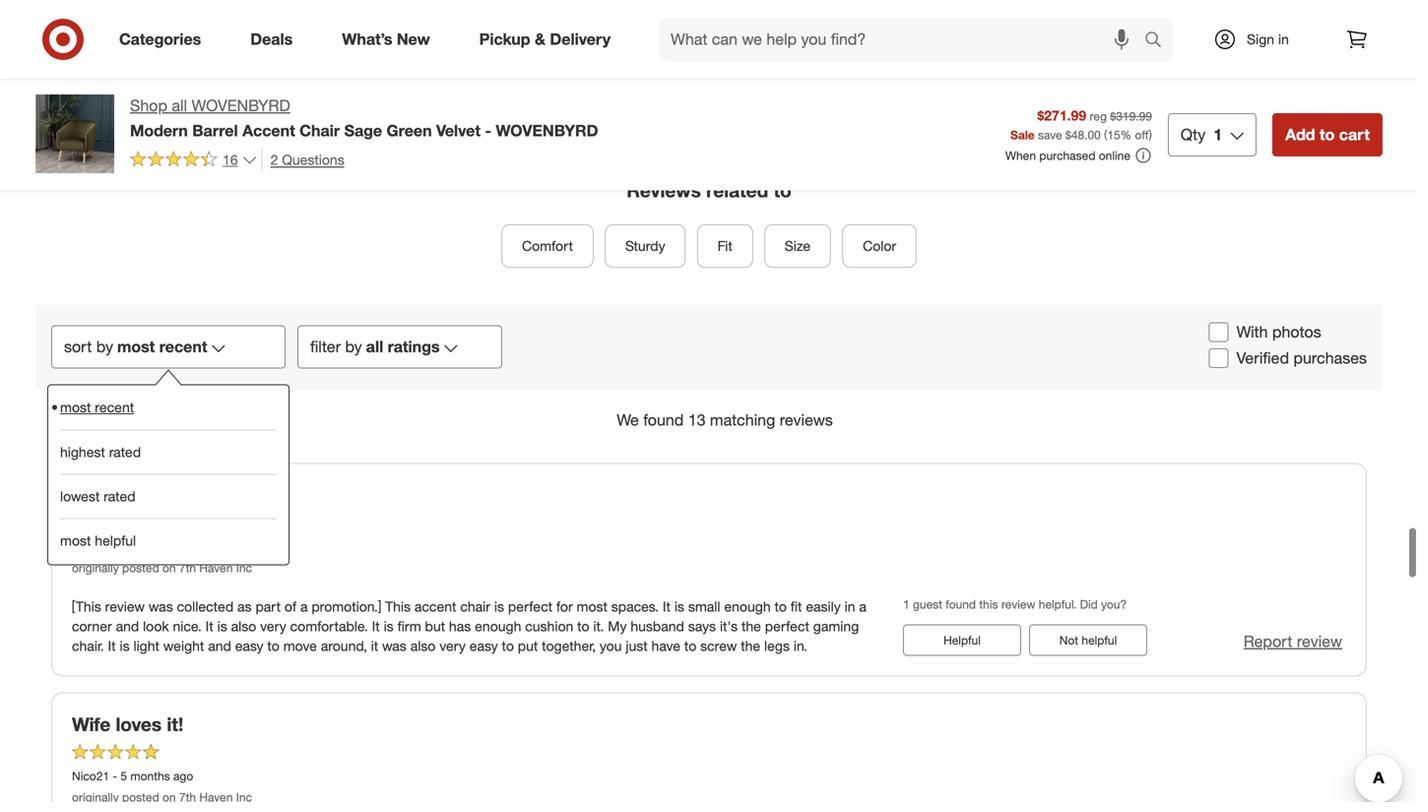 Task type: describe. For each thing, give the bounding box(es) containing it.
2 questions
[[270, 151, 344, 168]]

0 vertical spatial recent
[[159, 338, 207, 357]]

look
[[143, 618, 169, 635]]

highest rated link
[[60, 430, 277, 474]]

not helpful button
[[1029, 625, 1148, 656]]

promotion.]
[[312, 598, 381, 616]]

comfort
[[522, 237, 573, 254]]

my
[[608, 618, 627, 635]]

sort by most recent
[[64, 338, 207, 357]]

pickup
[[479, 30, 530, 49]]

all inside shop all wovenbyrd modern barrel accent chair sage green velvet - wovenbyrd
[[172, 96, 187, 115]]

[this
[[72, 598, 101, 616]]

0 vertical spatial also
[[231, 618, 256, 635]]

light
[[133, 638, 159, 655]]

$319.99
[[1110, 109, 1152, 124]]

to left it.
[[577, 618, 590, 635]]

report review button
[[1244, 631, 1343, 653]]

nico21
[[72, 769, 109, 784]]

lowest
[[60, 488, 100, 506]]

but
[[425, 618, 445, 635]]

5 for nico21
[[121, 769, 127, 784]]

we found 13 matching reviews
[[617, 411, 833, 430]]

0 vertical spatial and
[[116, 618, 139, 635]]

most recent link
[[60, 386, 277, 430]]

put
[[518, 638, 538, 655]]

it.
[[593, 618, 604, 635]]

0 horizontal spatial enough
[[475, 618, 521, 635]]

legs
[[764, 638, 790, 655]]

what's new
[[342, 30, 430, 49]]

it up "husband"
[[663, 598, 671, 616]]

1 a from the left
[[300, 598, 308, 616]]

0 vertical spatial wovenbyrd
[[192, 96, 290, 115]]

With photos checkbox
[[1209, 322, 1229, 342]]

review for [this review was collected as part of a promotion.] this accent chair is perfect for most spaces. it is small enough to fit easily in a corner and look nice. it is also very comfortable. it is firm but has enough cushion to it. my husband says it's the perfect gaming chair. it is light weight and easy to move around, it was also very easy to put together, you just have to screw the legs in.
[[105, 598, 145, 616]]

highest
[[60, 444, 105, 461]]

pickup & delivery
[[479, 30, 611, 49]]

collected
[[177, 598, 234, 616]]

filter
[[310, 338, 341, 357]]

accent
[[415, 598, 457, 616]]

this
[[385, 598, 411, 616]]

it!
[[167, 714, 183, 736]]

13
[[688, 411, 706, 430]]

helpful for most helpful
[[95, 533, 136, 550]]

%
[[1121, 127, 1132, 142]]

2 the from the top
[[741, 638, 761, 655]]

matching
[[710, 411, 775, 430]]

2 questions link
[[262, 149, 344, 171]]

fit
[[718, 237, 733, 254]]

is right chair
[[494, 598, 504, 616]]

loves
[[116, 714, 162, 736]]

move
[[283, 638, 317, 655]]

pickup & delivery link
[[463, 18, 635, 61]]

most inside [this review was collected as part of a promotion.] this accent chair is perfect for most spaces. it is small enough to fit easily in a corner and look nice. it is also very comfortable. it is firm but has enough cushion to it. my husband says it's the perfect gaming chair. it is light weight and easy to move around, it was also very easy to put together, you just have to screw the legs in.
[[577, 598, 608, 616]]

- for nico21 - 5 months ago
[[113, 769, 117, 784]]

0 horizontal spatial very
[[260, 618, 286, 635]]

2
[[270, 151, 278, 168]]

most helpful link
[[60, 519, 277, 563]]

0 horizontal spatial was
[[149, 598, 173, 616]]

most up originally
[[60, 533, 91, 550]]

1 vertical spatial was
[[382, 638, 407, 655]]

report review
[[1244, 632, 1343, 652]]

barrel
[[192, 121, 238, 140]]

ajfish06
[[72, 540, 114, 555]]

small
[[688, 598, 721, 616]]

review for report review
[[1297, 632, 1343, 652]]

very comfortable
[[72, 484, 225, 507]]

ago for nico21 - 5 months ago
[[173, 769, 193, 784]]

ratings
[[388, 338, 440, 357]]

lowest rated link
[[60, 474, 277, 519]]

helpful for not helpful
[[1082, 633, 1117, 648]]

purchased
[[1040, 148, 1096, 163]]

sturdy button
[[605, 224, 686, 268]]

0 horizontal spatial 1
[[903, 597, 910, 612]]

sign in link
[[1197, 18, 1320, 61]]

color button
[[843, 224, 917, 268]]

originally
[[72, 561, 119, 576]]

velvet
[[436, 121, 481, 140]]

- for ajfish06 - 5 months ago originally posted on 7th haven inc
[[117, 540, 122, 555]]

months for nico21
[[130, 769, 170, 784]]

cart
[[1339, 125, 1370, 144]]

size
[[785, 237, 811, 254]]

fit
[[791, 598, 802, 616]]

firm
[[398, 618, 421, 635]]

15
[[1108, 127, 1121, 142]]

search
[[1136, 32, 1183, 51]]

$
[[1066, 127, 1071, 142]]

to down says
[[684, 638, 697, 655]]

rated for highest rated
[[109, 444, 141, 461]]

is left "firm"
[[384, 618, 394, 635]]

color
[[863, 237, 896, 254]]

gaming
[[813, 618, 859, 635]]

rated for lowest rated
[[104, 488, 136, 506]]

related
[[706, 179, 768, 202]]

to left move
[[267, 638, 280, 655]]

lowest rated
[[60, 488, 136, 506]]

to left put
[[502, 638, 514, 655]]

what's
[[342, 30, 392, 49]]

says
[[688, 618, 716, 635]]

by for filter by
[[345, 338, 362, 357]]

most helpful
[[60, 533, 136, 550]]

shop all wovenbyrd modern barrel accent chair sage green velvet - wovenbyrd
[[130, 96, 598, 140]]



Task type: locate. For each thing, give the bounding box(es) containing it.
when purchased online
[[1006, 148, 1131, 163]]

0 vertical spatial enough
[[724, 598, 771, 616]]

2 by from the left
[[345, 338, 362, 357]]

0 vertical spatial was
[[149, 598, 173, 616]]

with photos
[[1237, 322, 1322, 342]]

wovenbyrd up barrel on the left of the page
[[192, 96, 290, 115]]

rated
[[109, 444, 141, 461], [104, 488, 136, 506]]

comfort button
[[502, 224, 593, 268]]

1 horizontal spatial found
[[946, 597, 976, 612]]

ago up 7th
[[178, 540, 198, 555]]

search button
[[1136, 18, 1183, 65]]

enough
[[724, 598, 771, 616], [475, 618, 521, 635]]

sage
[[344, 121, 382, 140]]

to inside button
[[1320, 125, 1335, 144]]

verified purchases
[[1237, 349, 1367, 368]]

0 horizontal spatial helpful
[[95, 533, 136, 550]]

rated right lowest
[[104, 488, 136, 506]]

perfect down fit
[[765, 618, 810, 635]]

easy down as
[[235, 638, 264, 655]]

what's new link
[[325, 18, 455, 61]]

2 a from the left
[[859, 598, 867, 616]]

to right related
[[774, 179, 792, 202]]

the right it's
[[742, 618, 761, 635]]

2 vertical spatial -
[[113, 769, 117, 784]]

you?
[[1101, 597, 1127, 612]]

1 horizontal spatial all
[[366, 338, 383, 357]]

with
[[1237, 322, 1268, 342]]

0 horizontal spatial all
[[172, 96, 187, 115]]

when
[[1006, 148, 1036, 163]]

0 horizontal spatial recent
[[95, 399, 134, 416]]

a right easily
[[859, 598, 867, 616]]

review up look
[[105, 598, 145, 616]]

is
[[494, 598, 504, 616], [675, 598, 685, 616], [217, 618, 227, 635], [384, 618, 394, 635], [120, 638, 130, 655]]

the left 'legs' in the bottom right of the page
[[741, 638, 761, 655]]

easy
[[235, 638, 264, 655], [470, 638, 498, 655]]

0 horizontal spatial and
[[116, 618, 139, 635]]

corner
[[72, 618, 112, 635]]

1 the from the top
[[742, 618, 761, 635]]

enough down chair
[[475, 618, 521, 635]]

1 vertical spatial very
[[440, 638, 466, 655]]

it up it
[[372, 618, 380, 635]]

1 horizontal spatial perfect
[[765, 618, 810, 635]]

and right weight
[[208, 638, 231, 655]]

comfortable.
[[290, 618, 368, 635]]

fit button
[[697, 224, 753, 268]]

0 vertical spatial the
[[742, 618, 761, 635]]

all left ratings
[[366, 338, 383, 357]]

sale
[[1011, 127, 1035, 142]]

of
[[285, 598, 297, 616]]

review right 'report'
[[1297, 632, 1343, 652]]

it right chair.
[[108, 638, 116, 655]]

most up highest
[[60, 399, 91, 416]]

green
[[387, 121, 432, 140]]

found left this on the right bottom of the page
[[946, 597, 976, 612]]

very down has
[[440, 638, 466, 655]]

chair
[[300, 121, 340, 140]]

add to cart
[[1286, 125, 1370, 144]]

together,
[[542, 638, 596, 655]]

1 vertical spatial found
[[946, 597, 976, 612]]

helpful button
[[903, 625, 1021, 656]]

verified
[[1237, 349, 1289, 368]]

review
[[1002, 597, 1036, 612], [105, 598, 145, 616], [1297, 632, 1343, 652]]

1 vertical spatial enough
[[475, 618, 521, 635]]

0 horizontal spatial by
[[96, 338, 113, 357]]

found left 13
[[643, 411, 684, 430]]

1 horizontal spatial a
[[859, 598, 867, 616]]

(
[[1104, 127, 1108, 142]]

is left small
[[675, 598, 685, 616]]

add to cart button
[[1273, 113, 1383, 156]]

wife loves it!
[[72, 714, 183, 736]]

new
[[397, 30, 430, 49]]

0 vertical spatial 5
[[125, 540, 132, 555]]

easy down has
[[470, 638, 498, 655]]

1 horizontal spatial by
[[345, 338, 362, 357]]

enough up it's
[[724, 598, 771, 616]]

recent up highest rated at the left bottom of page
[[95, 399, 134, 416]]

1 horizontal spatial easy
[[470, 638, 498, 655]]

1 horizontal spatial enough
[[724, 598, 771, 616]]

also down as
[[231, 618, 256, 635]]

1 vertical spatial 5
[[121, 769, 127, 784]]

by for sort by
[[96, 338, 113, 357]]

part
[[256, 598, 281, 616]]

off
[[1135, 127, 1149, 142]]

rated inside lowest rated link
[[104, 488, 136, 506]]

5 for ajfish06
[[125, 540, 132, 555]]

image of modern barrel accent chair sage green velvet - wovenbyrd image
[[35, 95, 114, 173]]

chair
[[460, 598, 490, 616]]

48.00
[[1071, 127, 1101, 142]]

it
[[371, 638, 378, 655]]

$271.99 reg $319.99 sale save $ 48.00 ( 15 % off )
[[1011, 107, 1152, 142]]

1 right qty
[[1214, 125, 1223, 144]]

categories link
[[102, 18, 226, 61]]

1 vertical spatial ago
[[173, 769, 193, 784]]

reviews
[[627, 179, 701, 202]]

for
[[556, 598, 573, 616]]

0 vertical spatial very
[[260, 618, 286, 635]]

ago down it!
[[173, 769, 193, 784]]

by right sort
[[96, 338, 113, 357]]

a right of
[[300, 598, 308, 616]]

reg
[[1090, 109, 1107, 124]]

most right sort
[[117, 338, 155, 357]]

0 horizontal spatial wovenbyrd
[[192, 96, 290, 115]]

perfect up cushion
[[508, 598, 553, 616]]

&
[[535, 30, 546, 49]]

was right it
[[382, 638, 407, 655]]

review inside [this review was collected as part of a promotion.] this accent chair is perfect for most spaces. it is small enough to fit easily in a corner and look nice. it is also very comfortable. it is firm but has enough cushion to it. my husband says it's the perfect gaming chair. it is light weight and easy to move around, it was also very easy to put together, you just have to screw the legs in.
[[105, 598, 145, 616]]

guest
[[913, 597, 943, 612]]

ajfish06 - 5 months ago originally posted on 7th haven inc
[[72, 540, 252, 576]]

helpful.
[[1039, 597, 1077, 612]]

0 vertical spatial -
[[485, 121, 491, 140]]

1 vertical spatial also
[[410, 638, 436, 655]]

months up posted
[[135, 540, 175, 555]]

0 vertical spatial perfect
[[508, 598, 553, 616]]

helpful up originally
[[95, 533, 136, 550]]

around,
[[321, 638, 367, 655]]

months for ajfish06
[[135, 540, 175, 555]]

ago for ajfish06 - 5 months ago originally posted on 7th haven inc
[[178, 540, 198, 555]]

2 horizontal spatial review
[[1297, 632, 1343, 652]]

all
[[172, 96, 187, 115], [366, 338, 383, 357]]

0 vertical spatial rated
[[109, 444, 141, 461]]

by right filter
[[345, 338, 362, 357]]

1 vertical spatial all
[[366, 338, 383, 357]]

$271.99
[[1038, 107, 1087, 124]]

most
[[117, 338, 155, 357], [60, 399, 91, 416], [60, 533, 91, 550], [577, 598, 608, 616]]

all right the shop
[[172, 96, 187, 115]]

1 vertical spatial in
[[845, 598, 855, 616]]

0 vertical spatial helpful
[[95, 533, 136, 550]]

- right nico21
[[113, 769, 117, 784]]

1 vertical spatial months
[[130, 769, 170, 784]]

as
[[237, 598, 252, 616]]

online
[[1099, 148, 1131, 163]]

helpful
[[944, 633, 981, 648]]

most up it.
[[577, 598, 608, 616]]

0 horizontal spatial found
[[643, 411, 684, 430]]

helpful inside button
[[1082, 633, 1117, 648]]

ago inside ajfish06 - 5 months ago originally posted on 7th haven inc
[[178, 540, 198, 555]]

1 horizontal spatial and
[[208, 638, 231, 655]]

0 vertical spatial found
[[643, 411, 684, 430]]

very down "part"
[[260, 618, 286, 635]]

wovenbyrd
[[192, 96, 290, 115], [496, 121, 598, 140]]

was up look
[[149, 598, 173, 616]]

questions
[[282, 151, 344, 168]]

nice.
[[173, 618, 202, 635]]

What can we help you find? suggestions appear below search field
[[659, 18, 1150, 61]]

screw
[[700, 638, 737, 655]]

1 vertical spatial the
[[741, 638, 761, 655]]

1 horizontal spatial in
[[1278, 31, 1289, 48]]

review inside button
[[1297, 632, 1343, 652]]

it down collected
[[206, 618, 213, 635]]

helpful right not
[[1082, 633, 1117, 648]]

1 left guest
[[903, 597, 910, 612]]

- inside shop all wovenbyrd modern barrel accent chair sage green velvet - wovenbyrd
[[485, 121, 491, 140]]

also
[[231, 618, 256, 635], [410, 638, 436, 655]]

- right the ajfish06
[[117, 540, 122, 555]]

0 horizontal spatial also
[[231, 618, 256, 635]]

to left fit
[[775, 598, 787, 616]]

it's
[[720, 618, 738, 635]]

1 horizontal spatial wovenbyrd
[[496, 121, 598, 140]]

0 horizontal spatial easy
[[235, 638, 264, 655]]

0 horizontal spatial in
[[845, 598, 855, 616]]

sturdy
[[625, 237, 665, 254]]

is down collected
[[217, 618, 227, 635]]

5 right nico21
[[121, 769, 127, 784]]

size button
[[765, 224, 831, 268]]

Verified purchases checkbox
[[1209, 349, 1229, 369]]

comfortable
[[116, 484, 225, 507]]

very
[[72, 484, 111, 507]]

and
[[116, 618, 139, 635], [208, 638, 231, 655]]

rated right highest
[[109, 444, 141, 461]]

0 vertical spatial months
[[135, 540, 175, 555]]

1 horizontal spatial helpful
[[1082, 633, 1117, 648]]

have
[[652, 638, 681, 655]]

5 inside ajfish06 - 5 months ago originally posted on 7th haven inc
[[125, 540, 132, 555]]

0 vertical spatial all
[[172, 96, 187, 115]]

nico21 - 5 months ago
[[72, 769, 193, 784]]

modern
[[130, 121, 188, 140]]

also down the but
[[410, 638, 436, 655]]

rated inside highest rated link
[[109, 444, 141, 461]]

and up light
[[116, 618, 139, 635]]

easily
[[806, 598, 841, 616]]

is left light
[[120, 638, 130, 655]]

1 horizontal spatial very
[[440, 638, 466, 655]]

in up gaming
[[845, 598, 855, 616]]

in inside [this review was collected as part of a promotion.] this accent chair is perfect for most spaces. it is small enough to fit easily in a corner and look nice. it is also very comfortable. it is firm but has enough cushion to it. my husband says it's the perfect gaming chair. it is light weight and easy to move around, it was also very easy to put together, you just have to screw the legs in.
[[845, 598, 855, 616]]

0 vertical spatial in
[[1278, 31, 1289, 48]]

2 easy from the left
[[470, 638, 498, 655]]

recent up most recent link
[[159, 338, 207, 357]]

1 vertical spatial 1
[[903, 597, 910, 612]]

sign in
[[1247, 31, 1289, 48]]

filter by all ratings
[[310, 338, 440, 357]]

in
[[1278, 31, 1289, 48], [845, 598, 855, 616]]

wovenbyrd right velvet
[[496, 121, 598, 140]]

1 easy from the left
[[235, 638, 264, 655]]

1 vertical spatial helpful
[[1082, 633, 1117, 648]]

1 horizontal spatial recent
[[159, 338, 207, 357]]

1 by from the left
[[96, 338, 113, 357]]

months down loves
[[130, 769, 170, 784]]

deals
[[250, 30, 293, 49]]

0 horizontal spatial review
[[105, 598, 145, 616]]

1 horizontal spatial was
[[382, 638, 407, 655]]

in right the sign
[[1278, 31, 1289, 48]]

1 horizontal spatial 1
[[1214, 125, 1223, 144]]

highest rated
[[60, 444, 141, 461]]

1 vertical spatial wovenbyrd
[[496, 121, 598, 140]]

- right velvet
[[485, 121, 491, 140]]

1 vertical spatial perfect
[[765, 618, 810, 635]]

1 vertical spatial rated
[[104, 488, 136, 506]]

1 horizontal spatial review
[[1002, 597, 1036, 612]]

1 horizontal spatial also
[[410, 638, 436, 655]]

review right this on the right bottom of the page
[[1002, 597, 1036, 612]]

5 up posted
[[125, 540, 132, 555]]

haven
[[199, 561, 233, 576]]

to right add
[[1320, 125, 1335, 144]]

months inside ajfish06 - 5 months ago originally posted on 7th haven inc
[[135, 540, 175, 555]]

delivery
[[550, 30, 611, 49]]

1 vertical spatial recent
[[95, 399, 134, 416]]

1 vertical spatial and
[[208, 638, 231, 655]]

0 horizontal spatial perfect
[[508, 598, 553, 616]]

0 vertical spatial 1
[[1214, 125, 1223, 144]]

qty 1
[[1181, 125, 1223, 144]]

spaces.
[[611, 598, 659, 616]]

0 horizontal spatial a
[[300, 598, 308, 616]]

0 vertical spatial ago
[[178, 540, 198, 555]]

1 vertical spatial -
[[117, 540, 122, 555]]

just
[[626, 638, 648, 655]]

- inside ajfish06 - 5 months ago originally posted on 7th haven inc
[[117, 540, 122, 555]]



Task type: vqa. For each thing, say whether or not it's contained in the screenshot.
"dining"
no



